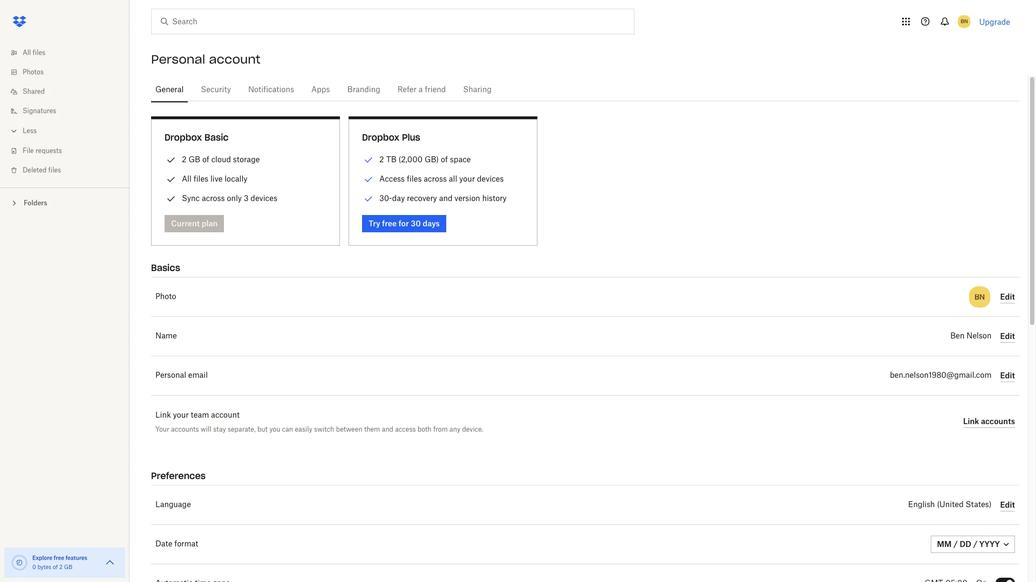 Task type: describe. For each thing, give the bounding box(es) containing it.
mm / dd / yyyy
[[937, 540, 1000, 549]]

0
[[32, 566, 36, 571]]

edit for ben.nelson1980@gmail.com
[[1000, 371, 1015, 380]]

security tab
[[197, 77, 235, 103]]

free for explore
[[54, 555, 64, 562]]

edit for english (united states)
[[1000, 501, 1015, 510]]

you
[[269, 426, 280, 434]]

any
[[450, 426, 460, 434]]

link accounts button
[[963, 416, 1015, 428]]

english
[[908, 502, 935, 509]]

branding tab
[[343, 77, 385, 103]]

signatures link
[[9, 101, 130, 121]]

but
[[257, 426, 268, 434]]

recommended image
[[362, 154, 375, 167]]

personal account
[[151, 52, 261, 67]]

branding
[[347, 86, 380, 94]]

date
[[155, 541, 172, 549]]

0 vertical spatial devices
[[477, 174, 504, 183]]

switch
[[314, 426, 334, 434]]

shared link
[[9, 82, 130, 101]]

files for access files across all your devices
[[407, 174, 422, 183]]

upgrade
[[979, 17, 1010, 26]]

deleted files
[[23, 167, 61, 174]]

between
[[336, 426, 362, 434]]

file requests link
[[9, 141, 130, 161]]

0 vertical spatial account
[[209, 52, 261, 67]]

can
[[282, 426, 293, 434]]

1 vertical spatial account
[[211, 412, 240, 420]]

states)
[[966, 502, 992, 509]]

team
[[191, 412, 209, 420]]

all for all files
[[23, 50, 31, 56]]

shared
[[23, 89, 45, 95]]

ben
[[950, 333, 965, 341]]

try free for 30 days
[[369, 219, 440, 228]]

1 horizontal spatial bn
[[975, 292, 985, 302]]

link accounts
[[963, 417, 1015, 426]]

name
[[155, 333, 177, 341]]

your accounts will stay separate, but you can easily switch between them and access both from any device.
[[155, 426, 483, 434]]

less image
[[9, 126, 19, 137]]

them
[[364, 426, 380, 434]]

separate,
[[228, 426, 256, 434]]

ben nelson
[[950, 333, 992, 341]]

will
[[201, 426, 211, 434]]

recommended image for 30-
[[362, 193, 375, 206]]

general
[[155, 86, 184, 94]]

dropbox image
[[9, 11, 30, 32]]

30-
[[379, 194, 392, 203]]

recovery
[[407, 194, 437, 203]]

2 for dropbox plus
[[379, 155, 384, 164]]

(2,000
[[399, 155, 423, 164]]

friend
[[425, 86, 446, 94]]

1 horizontal spatial your
[[459, 174, 475, 183]]

all files
[[23, 50, 45, 56]]

stay
[[213, 426, 226, 434]]

notifications
[[248, 86, 294, 94]]

Search text field
[[172, 16, 612, 28]]

features
[[66, 555, 87, 562]]

recommended image for access
[[362, 173, 375, 186]]

plus
[[402, 132, 420, 143]]

1 vertical spatial across
[[202, 194, 225, 203]]

files for all files
[[33, 50, 45, 56]]

gb)
[[425, 155, 439, 164]]

signatures
[[23, 108, 56, 114]]

1 vertical spatial your
[[173, 412, 189, 420]]

security
[[201, 86, 231, 94]]

0 horizontal spatial and
[[382, 426, 393, 434]]

refer a friend tab
[[393, 77, 450, 103]]

english (united states)
[[908, 502, 992, 509]]

tab list containing general
[[151, 76, 1019, 103]]

30
[[411, 219, 421, 228]]

30-day recovery and version history
[[379, 194, 507, 203]]

edit button for ben nelson
[[1000, 330, 1015, 343]]

photo
[[155, 294, 176, 301]]

2 inside explore free features 0 bytes of 2 gb
[[59, 566, 63, 571]]

folders
[[24, 199, 47, 207]]

sharing
[[463, 86, 492, 94]]

dd
[[960, 540, 971, 549]]

explore free features 0 bytes of 2 gb
[[32, 555, 87, 571]]

access files across all your devices
[[379, 174, 504, 183]]

a
[[419, 86, 423, 94]]

free for try
[[382, 219, 397, 228]]

days
[[423, 219, 440, 228]]

try
[[369, 219, 380, 228]]

date format
[[155, 541, 198, 549]]



Task type: locate. For each thing, give the bounding box(es) containing it.
requests
[[36, 148, 62, 154]]

bn up nelson
[[975, 292, 985, 302]]

quota usage element
[[11, 555, 28, 572]]

edit button for ben.nelson1980@gmail.com
[[1000, 370, 1015, 383]]

across
[[424, 174, 447, 183], [202, 194, 225, 203]]

files right the deleted
[[48, 167, 61, 174]]

all inside all files link
[[23, 50, 31, 56]]

2 down 'dropbox basic'
[[182, 155, 187, 164]]

all up sync
[[182, 174, 192, 183]]

less
[[23, 128, 37, 134]]

files
[[33, 50, 45, 56], [48, 167, 61, 174], [194, 174, 208, 183], [407, 174, 422, 183]]

locally
[[225, 174, 247, 183]]

0 vertical spatial bn
[[961, 18, 968, 25]]

link your team account
[[155, 412, 240, 420]]

0 horizontal spatial your
[[173, 412, 189, 420]]

personal
[[151, 52, 205, 67], [155, 372, 186, 380]]

files up photos
[[33, 50, 45, 56]]

recommended image
[[362, 173, 375, 186], [362, 193, 375, 206]]

3 edit button from the top
[[1000, 370, 1015, 383]]

bn inside bn dropdown button
[[961, 18, 968, 25]]

0 vertical spatial across
[[424, 174, 447, 183]]

0 vertical spatial gb
[[189, 155, 200, 164]]

/ right dd
[[973, 540, 978, 549]]

only
[[227, 194, 242, 203]]

3 edit from the top
[[1000, 371, 1015, 380]]

from
[[433, 426, 448, 434]]

0 vertical spatial personal
[[151, 52, 205, 67]]

personal email
[[155, 372, 208, 380]]

1 horizontal spatial across
[[424, 174, 447, 183]]

list containing all files
[[0, 37, 130, 188]]

1 vertical spatial gb
[[64, 566, 72, 571]]

space
[[450, 155, 471, 164]]

2 horizontal spatial 2
[[379, 155, 384, 164]]

0 horizontal spatial /
[[954, 540, 958, 549]]

across left all
[[424, 174, 447, 183]]

4 edit from the top
[[1000, 501, 1015, 510]]

edit button for english (united states)
[[1000, 499, 1015, 512]]

cloud
[[211, 155, 231, 164]]

0 horizontal spatial 2
[[59, 566, 63, 571]]

all for all files live locally
[[182, 174, 192, 183]]

language
[[155, 502, 191, 509]]

1 horizontal spatial 2
[[182, 155, 187, 164]]

bn
[[961, 18, 968, 25], [975, 292, 985, 302]]

dropbox for dropbox basic
[[165, 132, 202, 143]]

0 horizontal spatial accounts
[[171, 426, 199, 434]]

your
[[155, 426, 169, 434]]

1 horizontal spatial of
[[202, 155, 209, 164]]

easily
[[295, 426, 312, 434]]

0 vertical spatial your
[[459, 174, 475, 183]]

apps tab
[[307, 77, 334, 103]]

live
[[210, 174, 223, 183]]

nelson
[[967, 333, 992, 341]]

1 vertical spatial free
[[54, 555, 64, 562]]

/ left dd
[[954, 540, 958, 549]]

dropbox basic
[[165, 132, 229, 143]]

sync across only 3 devices
[[182, 194, 277, 203]]

0 horizontal spatial across
[[202, 194, 225, 203]]

0 horizontal spatial link
[[155, 412, 171, 420]]

1 horizontal spatial link
[[963, 417, 979, 426]]

history
[[482, 194, 507, 203]]

folders button
[[0, 195, 130, 211]]

your
[[459, 174, 475, 183], [173, 412, 189, 420]]

files for deleted files
[[48, 167, 61, 174]]

access
[[395, 426, 416, 434]]

0 vertical spatial free
[[382, 219, 397, 228]]

1 horizontal spatial accounts
[[981, 417, 1015, 426]]

gb down features
[[64, 566, 72, 571]]

yyyy
[[979, 540, 1000, 549]]

of left 'cloud' at the left top of page
[[202, 155, 209, 164]]

0 horizontal spatial of
[[53, 566, 58, 571]]

1 dropbox from the left
[[165, 132, 202, 143]]

bytes
[[37, 566, 51, 571]]

files left live
[[194, 174, 208, 183]]

dropbox up tb
[[362, 132, 399, 143]]

of right 'bytes'
[[53, 566, 58, 571]]

personal for personal account
[[151, 52, 205, 67]]

your left team
[[173, 412, 189, 420]]

recommended image left 30-
[[362, 193, 375, 206]]

your right all
[[459, 174, 475, 183]]

4 edit button from the top
[[1000, 499, 1015, 512]]

list
[[0, 37, 130, 188]]

0 horizontal spatial devices
[[251, 194, 277, 203]]

and down access files across all your devices at the left top
[[439, 194, 453, 203]]

1 edit from the top
[[1000, 292, 1015, 301]]

of
[[202, 155, 209, 164], [441, 155, 448, 164], [53, 566, 58, 571]]

and right them
[[382, 426, 393, 434]]

1 vertical spatial personal
[[155, 372, 186, 380]]

2 left tb
[[379, 155, 384, 164]]

edit for ben nelson
[[1000, 332, 1015, 341]]

all up photos
[[23, 50, 31, 56]]

1 vertical spatial all
[[182, 174, 192, 183]]

0 horizontal spatial all
[[23, 50, 31, 56]]

1 edit button from the top
[[1000, 291, 1015, 304]]

link
[[155, 412, 171, 420], [963, 417, 979, 426]]

personal up general
[[151, 52, 205, 67]]

1 / from the left
[[954, 540, 958, 549]]

account
[[209, 52, 261, 67], [211, 412, 240, 420]]

3
[[244, 194, 249, 203]]

refer a friend
[[398, 86, 446, 94]]

1 horizontal spatial gb
[[189, 155, 200, 164]]

files inside deleted files "link"
[[48, 167, 61, 174]]

of right gb)
[[441, 155, 448, 164]]

2 horizontal spatial of
[[441, 155, 448, 164]]

gb
[[189, 155, 200, 164], [64, 566, 72, 571]]

link for link your team account
[[155, 412, 171, 420]]

2 tb (2,000 gb) of space
[[379, 155, 471, 164]]

email
[[188, 372, 208, 380]]

account up security tab
[[209, 52, 261, 67]]

gb down 'dropbox basic'
[[189, 155, 200, 164]]

2 dropbox from the left
[[362, 132, 399, 143]]

files for all files live locally
[[194, 174, 208, 183]]

storage
[[233, 155, 260, 164]]

sync
[[182, 194, 200, 203]]

of inside explore free features 0 bytes of 2 gb
[[53, 566, 58, 571]]

apps
[[311, 86, 330, 94]]

1 vertical spatial devices
[[251, 194, 277, 203]]

1 horizontal spatial all
[[182, 174, 192, 183]]

2 edit from the top
[[1000, 332, 1015, 341]]

and
[[439, 194, 453, 203], [382, 426, 393, 434]]

day
[[392, 194, 405, 203]]

1 vertical spatial bn
[[975, 292, 985, 302]]

dropbox for dropbox plus
[[362, 132, 399, 143]]

0 vertical spatial all
[[23, 50, 31, 56]]

2 gb of cloud storage
[[182, 155, 260, 164]]

edit button
[[1000, 291, 1015, 304], [1000, 330, 1015, 343], [1000, 370, 1015, 383], [1000, 499, 1015, 512]]

all
[[23, 50, 31, 56], [182, 174, 192, 183]]

0 horizontal spatial free
[[54, 555, 64, 562]]

link inside button
[[963, 417, 979, 426]]

dropbox plus
[[362, 132, 420, 143]]

/
[[954, 540, 958, 549], [973, 540, 978, 549]]

(united
[[937, 502, 964, 509]]

recommended image down recommended icon
[[362, 173, 375, 186]]

1 recommended image from the top
[[362, 173, 375, 186]]

deleted files link
[[9, 161, 130, 180]]

gb inside explore free features 0 bytes of 2 gb
[[64, 566, 72, 571]]

1 horizontal spatial and
[[439, 194, 453, 203]]

1 horizontal spatial /
[[973, 540, 978, 549]]

mm / dd / yyyy button
[[931, 536, 1015, 554]]

personal for personal email
[[155, 372, 186, 380]]

refer
[[398, 86, 417, 94]]

dropbox left basic
[[165, 132, 202, 143]]

accounts for your
[[171, 426, 199, 434]]

devices up the history
[[477, 174, 504, 183]]

files inside all files link
[[33, 50, 45, 56]]

free right explore
[[54, 555, 64, 562]]

2 edit button from the top
[[1000, 330, 1015, 343]]

2 right 'bytes'
[[59, 566, 63, 571]]

basics
[[151, 263, 180, 274]]

all files live locally
[[182, 174, 247, 183]]

0 horizontal spatial dropbox
[[165, 132, 202, 143]]

0 horizontal spatial bn
[[961, 18, 968, 25]]

2 / from the left
[[973, 540, 978, 549]]

photos link
[[9, 63, 130, 82]]

1 horizontal spatial devices
[[477, 174, 504, 183]]

2 for dropbox basic
[[182, 155, 187, 164]]

link for link accounts
[[963, 417, 979, 426]]

files down (2,000
[[407, 174, 422, 183]]

general tab
[[151, 77, 188, 103]]

personal left email
[[155, 372, 186, 380]]

file
[[23, 148, 34, 154]]

mm
[[937, 540, 952, 549]]

access
[[379, 174, 405, 183]]

ben.nelson1980@gmail.com
[[890, 372, 992, 380]]

file requests
[[23, 148, 62, 154]]

devices right 3
[[251, 194, 277, 203]]

format
[[174, 541, 198, 549]]

notifications tab
[[244, 77, 298, 103]]

across down all files live locally
[[202, 194, 225, 203]]

1 vertical spatial recommended image
[[362, 193, 375, 206]]

device.
[[462, 426, 483, 434]]

free inside explore free features 0 bytes of 2 gb
[[54, 555, 64, 562]]

upgrade link
[[979, 17, 1010, 26]]

sharing tab
[[459, 77, 496, 103]]

0 horizontal spatial gb
[[64, 566, 72, 571]]

free
[[382, 219, 397, 228], [54, 555, 64, 562]]

accounts inside button
[[981, 417, 1015, 426]]

explore
[[32, 555, 52, 562]]

all
[[449, 174, 457, 183]]

edit
[[1000, 292, 1015, 301], [1000, 332, 1015, 341], [1000, 371, 1015, 380], [1000, 501, 1015, 510]]

deleted
[[23, 167, 47, 174]]

photos
[[23, 69, 44, 76]]

1 vertical spatial and
[[382, 426, 393, 434]]

0 vertical spatial recommended image
[[362, 173, 375, 186]]

for
[[399, 219, 409, 228]]

bn left upgrade
[[961, 18, 968, 25]]

tab list
[[151, 76, 1019, 103]]

free inside "button"
[[382, 219, 397, 228]]

accounts for link
[[981, 417, 1015, 426]]

bn button
[[956, 13, 973, 30]]

1 horizontal spatial free
[[382, 219, 397, 228]]

account up stay on the bottom of page
[[211, 412, 240, 420]]

free left the for
[[382, 219, 397, 228]]

0 vertical spatial and
[[439, 194, 453, 203]]

1 horizontal spatial dropbox
[[362, 132, 399, 143]]

2 recommended image from the top
[[362, 193, 375, 206]]



Task type: vqa. For each thing, say whether or not it's contained in the screenshot.
info
no



